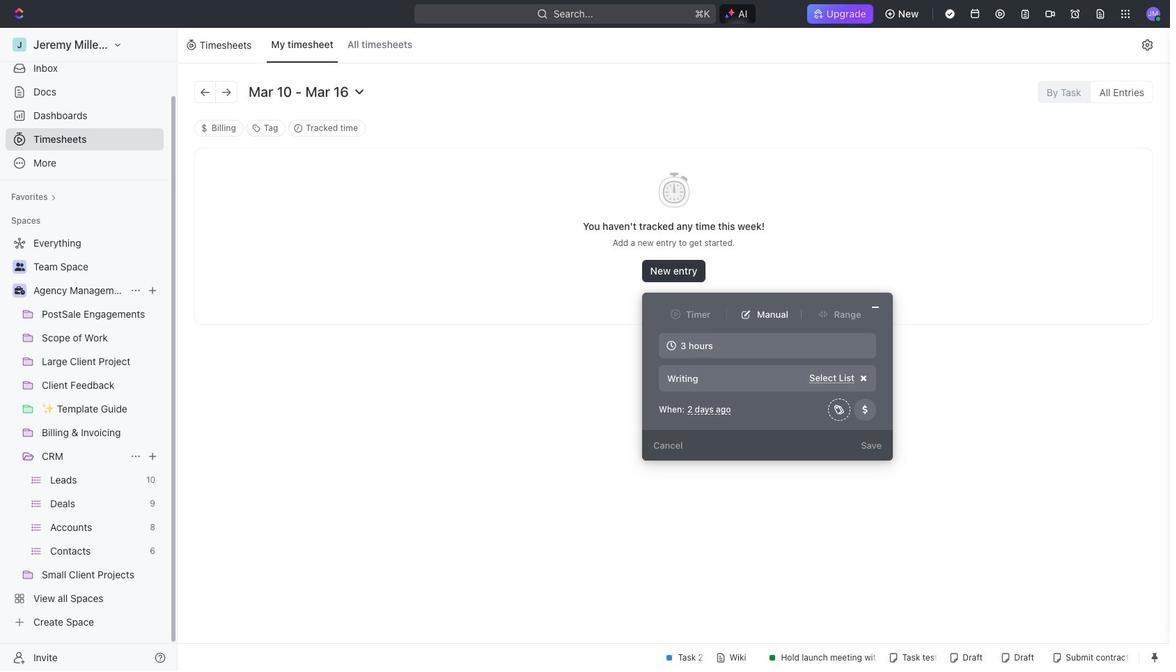 Task type: describe. For each thing, give the bounding box(es) containing it.
sidebar navigation
[[0, 28, 178, 671]]

Enter a new task name... text field
[[666, 372, 806, 385]]



Task type: locate. For each thing, give the bounding box(es) containing it.
Enter time e.g. 3 hours 20 mins text field
[[659, 333, 876, 358]]

business time image
[[14, 286, 25, 295]]

tree inside sidebar 'navigation'
[[6, 232, 164, 633]]

tree
[[6, 232, 164, 633]]



Task type: vqa. For each thing, say whether or not it's contained in the screenshot.
TREE in the Sidebar navigation
yes



